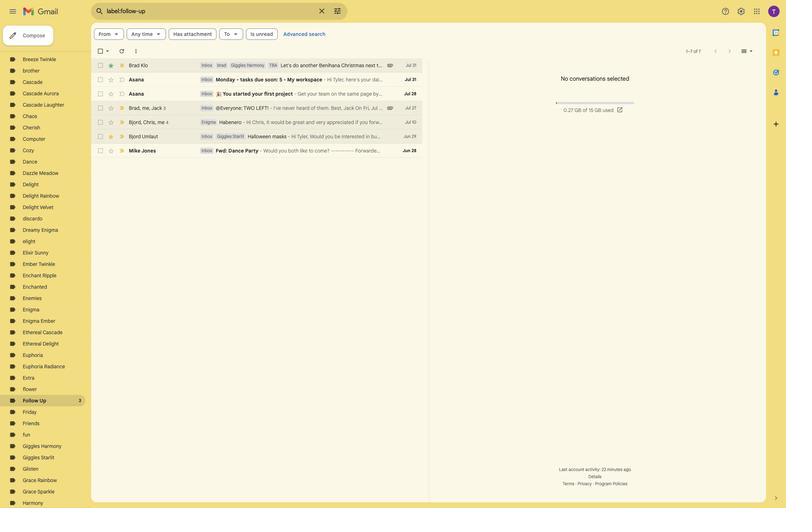 Task type: describe. For each thing, give the bounding box(es) containing it.
delight for delight velvet
[[23, 204, 39, 211]]

no conversations selected main content
[[91, 23, 766, 503]]

gmail image
[[23, 4, 62, 19]]

workspace
[[296, 77, 322, 83]]

klo
[[141, 62, 148, 69]]

enemies link
[[23, 295, 42, 302]]

0.27 gb of 15 gb used
[[564, 107, 614, 114]]

extra link
[[23, 375, 34, 382]]

Search mail text field
[[107, 8, 313, 15]]

giggles harmony link
[[23, 444, 61, 450]]

conversations
[[570, 75, 606, 83]]

bjord right best,
[[457, 133, 468, 140]]

euphoria link
[[23, 352, 43, 359]]

tasks
[[240, 77, 253, 83]]

- down benihana
[[324, 77, 326, 83]]

grace rainbow link
[[23, 478, 57, 484]]

party
[[245, 148, 258, 154]]

cascade for cascade aurora
[[23, 90, 43, 97]]

follow up link
[[23, 398, 46, 404]]

support image
[[721, 7, 730, 16]]

- right the left!
[[270, 105, 272, 111]]

harmony link
[[23, 501, 43, 507]]

31 for let's do another benihana christmas next time
[[412, 63, 416, 68]]

due
[[254, 77, 264, 83]]

jones
[[141, 148, 156, 154]]

0 vertical spatial ember
[[23, 261, 38, 268]]

any time
[[131, 31, 153, 37]]

inbox fwd: dance party -
[[201, 148, 263, 154]]

benihana
[[319, 62, 340, 69]]

time inside dropdown button
[[142, 31, 153, 37]]

terms link
[[563, 482, 574, 487]]

some
[[387, 133, 400, 140]]

elight
[[23, 239, 35, 245]]

details
[[588, 475, 602, 480]]

would
[[310, 133, 324, 140]]

2 gb from the left
[[595, 107, 601, 114]]

enchanted
[[23, 284, 47, 290]]

interested
[[342, 133, 364, 140]]

ago
[[624, 467, 631, 473]]

asana for jul 31
[[129, 77, 144, 83]]

compose button
[[3, 26, 54, 46]]

jul for monday - tasks due soon: 5 - my workspace
[[405, 77, 411, 82]]

is unread
[[251, 31, 273, 37]]

breeze twinkle link
[[23, 56, 56, 63]]

starlit inside no conversations selected main content
[[233, 134, 244, 139]]

ripple
[[43, 273, 57, 279]]

2 7 from the left
[[699, 49, 701, 54]]

refresh image
[[118, 48, 125, 55]]

2 halloween from the left
[[401, 133, 424, 140]]

0 vertical spatial of
[[694, 49, 698, 54]]

you
[[325, 133, 333, 140]]

last
[[559, 467, 567, 473]]

enigma for enigma habenero -
[[201, 120, 216, 125]]

is
[[251, 31, 255, 37]]

brother
[[23, 68, 40, 74]]

cozy link
[[23, 147, 34, 154]]

enigma right dreamy
[[41, 227, 58, 234]]

follow link to manage storage image
[[617, 107, 624, 114]]

grace for grace rainbow
[[23, 478, 36, 484]]

enigma for enigma
[[23, 307, 39, 313]]

ethereal delight link
[[23, 341, 59, 347]]

brad for brad klo
[[129, 62, 140, 69]]

1 gb from the left
[[575, 107, 581, 114]]

elight link
[[23, 239, 35, 245]]

🎉 image
[[216, 91, 222, 97]]

computer link
[[23, 136, 45, 142]]

1 7 from the left
[[690, 49, 692, 54]]

grace for grace sparkle
[[23, 489, 36, 496]]

inbox inside inbox monday - tasks due soon: 5 - my workspace -
[[201, 77, 212, 82]]

jul 28
[[404, 91, 416, 96]]

ethereal delight
[[23, 341, 59, 347]]

aurora
[[44, 90, 59, 97]]

you started your first project
[[222, 91, 293, 97]]

0 horizontal spatial 3
[[79, 398, 81, 404]]

more image
[[132, 48, 140, 55]]

policies
[[613, 482, 627, 487]]

row containing bjord umlaut
[[91, 130, 468, 144]]

from
[[99, 31, 111, 37]]

brother link
[[23, 68, 40, 74]]

1 vertical spatial of
[[583, 107, 587, 114]]

enchant
[[23, 273, 41, 279]]

1 inbox from the top
[[201, 63, 212, 68]]

jul for let's do another benihana christmas next time
[[406, 63, 411, 68]]

delight velvet
[[23, 204, 53, 211]]

29
[[412, 134, 416, 139]]

row containing bjord
[[91, 115, 422, 130]]

jun for jun 28
[[403, 148, 410, 153]]

bjord for bjord umlaut
[[129, 133, 141, 140]]

2 vertical spatial harmony
[[23, 501, 43, 507]]

rainbow for delight rainbow
[[40, 193, 59, 199]]

activity:
[[585, 467, 600, 473]]

computer
[[23, 136, 45, 142]]

jul 31 for monday - tasks due soon: 5 - my workspace
[[405, 77, 416, 82]]

details link
[[588, 475, 602, 480]]

unread
[[256, 31, 273, 37]]

giggles starlit inside no conversations selected main content
[[217, 134, 244, 139]]

jul for habenero
[[405, 120, 411, 125]]

grace sparkle link
[[23, 489, 55, 496]]

bjord , chris , me 4
[[129, 119, 168, 125]]

elixir
[[23, 250, 33, 256]]

1 horizontal spatial ember
[[41, 318, 55, 325]]

first
[[264, 91, 274, 97]]

–
[[688, 49, 690, 54]]

selected
[[607, 75, 629, 83]]

delight down ethereal cascade
[[43, 341, 59, 347]]

giggles down enigma habenero -
[[217, 134, 232, 139]]

cascade aurora link
[[23, 90, 59, 97]]

to button
[[219, 28, 243, 40]]

ember twinkle link
[[23, 261, 55, 268]]

giggles starlit link
[[23, 455, 54, 461]]

giggles down fun link
[[23, 444, 40, 450]]

jul 10
[[405, 120, 416, 125]]

harmony inside row
[[247, 63, 264, 68]]

starlit inside navigation
[[41, 455, 54, 461]]

euphoria for euphoria link
[[23, 352, 43, 359]]

4
[[166, 120, 168, 125]]

- right 'habenero'
[[243, 119, 245, 126]]

brad for brad , me , jack 3
[[129, 105, 140, 111]]

search mail image
[[93, 5, 106, 18]]

from button
[[94, 28, 124, 40]]

breeze twinkle
[[23, 56, 56, 63]]

advanced search button
[[281, 28, 328, 41]]

has
[[173, 31, 183, 37]]

grace sparkle
[[23, 489, 55, 496]]

compose
[[23, 32, 45, 39]]

cascade for cascade laughter
[[23, 102, 43, 108]]

breeze
[[23, 56, 38, 63]]

28 for mike jones
[[411, 148, 416, 153]]

twinkle for ember twinkle
[[39, 261, 55, 268]]

flower
[[23, 387, 37, 393]]

bjord umlaut
[[129, 133, 158, 140]]

mike jones
[[129, 148, 156, 154]]

0 horizontal spatial giggles starlit
[[23, 455, 54, 461]]

any time button
[[127, 28, 166, 40]]

euphoria radiance
[[23, 364, 65, 370]]

masks
[[272, 133, 287, 140]]

used
[[603, 107, 614, 114]]

dreamy
[[23, 227, 40, 234]]

velvet
[[40, 204, 53, 211]]

5 inbox from the top
[[201, 134, 212, 139]]

asana for jul 28
[[129, 91, 144, 97]]

cozy
[[23, 147, 34, 154]]



Task type: locate. For each thing, give the bounding box(es) containing it.
ethereal
[[23, 330, 42, 336], [23, 341, 42, 347]]

1 vertical spatial has attachment image
[[386, 105, 394, 112]]

2 28 from the top
[[411, 148, 416, 153]]

4 inbox from the top
[[201, 105, 212, 111]]

1 vertical spatial 28
[[411, 148, 416, 153]]

cascade up chaos link
[[23, 102, 43, 108]]

in
[[366, 133, 370, 140]]

let's
[[281, 62, 292, 69]]

ethereal for ethereal cascade
[[23, 330, 42, 336]]

2 has attachment image from the top
[[386, 105, 394, 112]]

delight for delight rainbow
[[23, 193, 39, 199]]

dance inside navigation
[[23, 159, 37, 165]]

has attachment image right next
[[386, 62, 394, 69]]

bjord for bjord , chris , me 4
[[129, 119, 141, 125]]

1 vertical spatial 3
[[79, 398, 81, 404]]

inbox @everyone: two left! -
[[201, 105, 273, 111]]

1 vertical spatial 31
[[412, 77, 416, 82]]

0 vertical spatial me
[[142, 105, 149, 111]]

1 vertical spatial jul 31
[[405, 77, 416, 82]]

1 horizontal spatial ·
[[593, 482, 594, 487]]

gb
[[575, 107, 581, 114], [595, 107, 601, 114]]

0 horizontal spatial 7
[[690, 49, 692, 54]]

navigation containing compose
[[0, 23, 91, 509]]

navigation
[[0, 23, 91, 509]]

28 down 29
[[411, 148, 416, 153]]

3 inbox from the top
[[201, 91, 212, 96]]

flower link
[[23, 387, 37, 393]]

gb right 0.27
[[575, 107, 581, 114]]

brad
[[129, 62, 140, 69], [129, 105, 140, 111]]

discardo link
[[23, 216, 42, 222]]

inbox left monday
[[201, 77, 212, 82]]

1 horizontal spatial dance
[[228, 148, 244, 154]]

twinkle up the "ripple"
[[39, 261, 55, 268]]

friends link
[[23, 421, 39, 427]]

row containing mike jones
[[91, 144, 422, 158]]

0 vertical spatial harmony
[[247, 63, 264, 68]]

enigma for enigma ember
[[23, 318, 39, 325]]

28 up the '27'
[[411, 91, 416, 96]]

0 vertical spatial twinkle
[[40, 56, 56, 63]]

giggles starlit down 'habenero'
[[217, 134, 244, 139]]

twinkle for breeze twinkle
[[40, 56, 56, 63]]

1 horizontal spatial starlit
[[233, 134, 244, 139]]

cascade for cascade link
[[23, 79, 43, 85]]

delight down delight link at top
[[23, 193, 39, 199]]

halloween up 'jun 28'
[[401, 133, 424, 140]]

delight for delight link at top
[[23, 182, 39, 188]]

1 vertical spatial rainbow
[[38, 478, 57, 484]]

enigma down enemies link
[[23, 307, 39, 313]]

1 vertical spatial asana
[[129, 91, 144, 97]]

jun for jun 29
[[403, 134, 411, 139]]

giggles harmony up giggles starlit link
[[23, 444, 61, 450]]

be
[[335, 133, 340, 140]]

inbox left fwd:
[[201, 148, 212, 153]]

0 horizontal spatial starlit
[[41, 455, 54, 461]]

enigma ember
[[23, 318, 55, 325]]

7
[[690, 49, 692, 54], [699, 49, 701, 54]]

1 vertical spatial giggles starlit
[[23, 455, 54, 461]]

1 vertical spatial jun
[[403, 148, 410, 153]]

dance link
[[23, 159, 37, 165]]

- right party
[[260, 148, 262, 154]]

row down masks
[[91, 144, 422, 158]]

row
[[91, 58, 422, 73], [91, 73, 422, 87], [91, 87, 422, 101], [91, 101, 422, 115], [91, 115, 422, 130], [91, 130, 468, 144], [91, 144, 422, 158]]

tyler,
[[297, 133, 309, 140]]

starlit up "inbox fwd: dance party -"
[[233, 134, 244, 139]]

0 horizontal spatial ember
[[23, 261, 38, 268]]

has attachment image for let's do another benihana christmas next time
[[386, 62, 394, 69]]

2 asana from the top
[[129, 91, 144, 97]]

0 vertical spatial brad
[[129, 62, 140, 69]]

delight down dazzle
[[23, 182, 39, 188]]

1 asana from the top
[[129, 77, 144, 83]]

dreamy enigma
[[23, 227, 58, 234]]

giggles harmony inside no conversations selected main content
[[231, 63, 264, 68]]

harmony up giggles starlit link
[[41, 444, 61, 450]]

1 vertical spatial harmony
[[41, 444, 61, 450]]

0 vertical spatial jun
[[403, 134, 411, 139]]

dazzle meadow
[[23, 170, 58, 177]]

,
[[140, 105, 141, 111], [149, 105, 150, 111], [141, 119, 142, 125], [155, 119, 156, 125]]

1 halloween from the left
[[248, 133, 271, 140]]

chaos
[[23, 113, 37, 120]]

row down 'you started your first project'
[[91, 101, 422, 115]]

0 vertical spatial grace
[[23, 478, 36, 484]]

2 inbox from the top
[[201, 77, 212, 82]]

3 row from the top
[[91, 87, 422, 101]]

tba
[[269, 63, 277, 68]]

starlit down giggles harmony link
[[41, 455, 54, 461]]

0 vertical spatial giggles harmony
[[231, 63, 264, 68]]

main menu image
[[9, 7, 17, 16]]

row down the left!
[[91, 115, 422, 130]]

·
[[575, 482, 577, 487], [593, 482, 594, 487]]

of left 15
[[583, 107, 587, 114]]

0 horizontal spatial me
[[142, 105, 149, 111]]

0 vertical spatial rainbow
[[40, 193, 59, 199]]

brad left klo
[[129, 62, 140, 69]]

jul 31 for let's do another benihana christmas next time
[[406, 63, 416, 68]]

grace
[[23, 478, 36, 484], [23, 489, 36, 496]]

ember
[[23, 261, 38, 268], [41, 318, 55, 325]]

delight
[[23, 182, 39, 188], [23, 193, 39, 199], [23, 204, 39, 211], [43, 341, 59, 347]]

has attachment image left jul 27
[[386, 105, 394, 112]]

1 horizontal spatial time
[[377, 62, 387, 69]]

dance up dazzle
[[23, 159, 37, 165]]

inbox inside "inbox fwd: dance party -"
[[201, 148, 212, 153]]

0 vertical spatial jul 31
[[406, 63, 416, 68]]

friday
[[23, 409, 37, 416]]

2 grace from the top
[[23, 489, 36, 496]]

ethereal down enigma ember
[[23, 330, 42, 336]]

inbox inside inbox @everyone: two left! -
[[201, 105, 212, 111]]

rainbow up the sparkle
[[38, 478, 57, 484]]

0 vertical spatial asana
[[129, 77, 144, 83]]

row up party
[[91, 130, 468, 144]]

giggles up tasks
[[231, 63, 246, 68]]

1 euphoria from the top
[[23, 352, 43, 359]]

your
[[252, 91, 263, 97]]

0 vertical spatial 28
[[411, 91, 416, 96]]

grace up harmony 'link'
[[23, 489, 36, 496]]

another
[[300, 62, 318, 69]]

enchant ripple link
[[23, 273, 57, 279]]

twinkle right breeze
[[40, 56, 56, 63]]

elixir sunny link
[[23, 250, 48, 256]]

1 grace from the top
[[23, 478, 36, 484]]

extra
[[23, 375, 34, 382]]

inbox left 🎉 icon
[[201, 91, 212, 96]]

halloween up party
[[248, 133, 271, 140]]

cascade down cascade link
[[23, 90, 43, 97]]

cherish
[[23, 125, 40, 131]]

1 vertical spatial me
[[158, 119, 165, 125]]

rainbow up velvet
[[40, 193, 59, 199]]

dance right fwd:
[[228, 148, 244, 154]]

clear search image
[[315, 4, 329, 18]]

1 vertical spatial starlit
[[41, 455, 54, 461]]

1 vertical spatial time
[[377, 62, 387, 69]]

1 vertical spatial euphoria
[[23, 364, 43, 370]]

ethereal cascade link
[[23, 330, 63, 336]]

28
[[411, 91, 416, 96], [411, 148, 416, 153]]

enigma habenero -
[[201, 119, 246, 126]]

sunny
[[35, 250, 48, 256]]

jun 28
[[403, 148, 416, 153]]

inbox left brad
[[201, 63, 212, 68]]

cascade laughter
[[23, 102, 64, 108]]

jun down jun 29
[[403, 148, 410, 153]]

2 ethereal from the top
[[23, 341, 42, 347]]

tab list
[[766, 23, 786, 483]]

4 row from the top
[[91, 101, 422, 115]]

up
[[39, 398, 46, 404]]

0 vertical spatial euphoria
[[23, 352, 43, 359]]

enigma down enigma link
[[23, 318, 39, 325]]

two
[[244, 105, 255, 111]]

0 horizontal spatial dance
[[23, 159, 37, 165]]

1 horizontal spatial me
[[158, 119, 165, 125]]

@everyone:
[[216, 105, 243, 111]]

1 horizontal spatial 3
[[163, 106, 166, 111]]

1 vertical spatial brad
[[129, 105, 140, 111]]

None checkbox
[[97, 76, 104, 83], [97, 90, 104, 98], [97, 119, 104, 126], [97, 76, 104, 83], [97, 90, 104, 98], [97, 119, 104, 126]]

advanced search options image
[[330, 4, 345, 18]]

cascade up ethereal delight
[[43, 330, 63, 336]]

0 vertical spatial giggles starlit
[[217, 134, 244, 139]]

jun 29
[[403, 134, 416, 139]]

dazzle meadow link
[[23, 170, 58, 177]]

giggles up glisten
[[23, 455, 40, 461]]

1 horizontal spatial halloween
[[401, 133, 424, 140]]

5 row from the top
[[91, 115, 422, 130]]

account
[[568, 467, 584, 473]]

7 right –
[[699, 49, 701, 54]]

- left tasks
[[236, 77, 239, 83]]

1 28 from the top
[[411, 91, 416, 96]]

2 euphoria from the top
[[23, 364, 43, 370]]

advanced
[[283, 31, 308, 37]]

1 horizontal spatial of
[[694, 49, 698, 54]]

soon:
[[265, 77, 278, 83]]

row containing brad
[[91, 101, 422, 115]]

1 horizontal spatial gb
[[595, 107, 601, 114]]

toggle split pane mode image
[[740, 48, 748, 55]]

- left hi
[[288, 133, 290, 140]]

has attachment
[[173, 31, 212, 37]]

brad
[[217, 63, 226, 68]]

2 row from the top
[[91, 73, 422, 87]]

ember up enchant at the left bottom of page
[[23, 261, 38, 268]]

friends
[[23, 421, 39, 427]]

to
[[224, 31, 230, 37]]

fun link
[[23, 432, 30, 439]]

row containing brad klo
[[91, 58, 422, 73]]

None search field
[[91, 3, 347, 20]]

row up 'you started your first project'
[[91, 73, 422, 87]]

0 vertical spatial 31
[[412, 63, 416, 68]]

umlaut
[[142, 133, 158, 140]]

1 · from the left
[[575, 482, 577, 487]]

bjord up mike
[[129, 133, 141, 140]]

· right 'terms'
[[575, 482, 577, 487]]

0 vertical spatial 3
[[163, 106, 166, 111]]

0 vertical spatial time
[[142, 31, 153, 37]]

enigma left 'habenero'
[[201, 120, 216, 125]]

delight up the discardo
[[23, 204, 39, 211]]

privacy
[[578, 482, 592, 487]]

brad , me , jack 3
[[129, 105, 166, 111]]

time right next
[[377, 62, 387, 69]]

asana down brad klo
[[129, 77, 144, 83]]

1 horizontal spatial giggles harmony
[[231, 63, 264, 68]]

- right the 5
[[284, 77, 286, 83]]

me
[[142, 105, 149, 111], [158, 119, 165, 125]]

0 vertical spatial has attachment image
[[386, 62, 394, 69]]

discardo
[[23, 216, 42, 222]]

time right "any"
[[142, 31, 153, 37]]

0 horizontal spatial time
[[142, 31, 153, 37]]

fun
[[23, 432, 30, 439]]

habenero
[[219, 119, 242, 126]]

15
[[589, 107, 593, 114]]

attachment
[[184, 31, 212, 37]]

is unread button
[[246, 28, 278, 40]]

31
[[412, 63, 416, 68], [412, 77, 416, 82]]

has attachment image
[[386, 62, 394, 69], [386, 105, 394, 112]]

- down my
[[293, 91, 298, 97]]

0 vertical spatial starlit
[[233, 134, 244, 139]]

1 horizontal spatial giggles starlit
[[217, 134, 244, 139]]

me left jack
[[142, 105, 149, 111]]

row down due
[[91, 87, 422, 101]]

0 horizontal spatial halloween
[[248, 133, 271, 140]]

0 vertical spatial ethereal
[[23, 330, 42, 336]]

1 vertical spatial ethereal
[[23, 341, 42, 347]]

0 vertical spatial dance
[[228, 148, 244, 154]]

1 vertical spatial dance
[[23, 159, 37, 165]]

ember up ethereal cascade
[[41, 318, 55, 325]]

0 horizontal spatial ·
[[575, 482, 577, 487]]

dance inside row
[[228, 148, 244, 154]]

2 · from the left
[[593, 482, 594, 487]]

jul for @everyone: two left!
[[405, 105, 411, 111]]

ethereal up euphoria link
[[23, 341, 42, 347]]

row up due
[[91, 58, 422, 73]]

1 vertical spatial twinkle
[[39, 261, 55, 268]]

harmony down grace sparkle
[[23, 501, 43, 507]]

1 vertical spatial ember
[[41, 318, 55, 325]]

of right –
[[694, 49, 698, 54]]

7 row from the top
[[91, 144, 422, 158]]

ember twinkle
[[23, 261, 55, 268]]

sparkle
[[38, 489, 55, 496]]

2 brad from the top
[[129, 105, 140, 111]]

starlit
[[233, 134, 244, 139], [41, 455, 54, 461]]

jun left 29
[[403, 134, 411, 139]]

31 for monday - tasks due soon: 5 - my workspace
[[412, 77, 416, 82]]

brad up bjord , chris , me 4
[[129, 105, 140, 111]]

euphoria down ethereal delight
[[23, 352, 43, 359]]

asana
[[129, 77, 144, 83], [129, 91, 144, 97]]

advanced search
[[283, 31, 326, 37]]

rainbow for grace rainbow
[[38, 478, 57, 484]]

no
[[561, 75, 568, 83]]

10
[[412, 120, 416, 125]]

· down details
[[593, 482, 594, 487]]

monday
[[216, 77, 235, 83]]

last account activity: 22 minutes ago details terms · privacy · program policies
[[559, 467, 631, 487]]

next
[[365, 62, 375, 69]]

rainbow
[[40, 193, 59, 199], [38, 478, 57, 484]]

ethereal cascade
[[23, 330, 63, 336]]

ethereal for ethereal delight
[[23, 341, 42, 347]]

follow up
[[23, 398, 46, 404]]

grace down glisten
[[23, 478, 36, 484]]

1 vertical spatial grace
[[23, 489, 36, 496]]

1 brad from the top
[[129, 62, 140, 69]]

3 inside 'brad , me , jack 3'
[[163, 106, 166, 111]]

cascade down brother link at the top left
[[23, 79, 43, 85]]

harmony up due
[[247, 63, 264, 68]]

no conversations selected
[[561, 75, 629, 83]]

None checkbox
[[97, 48, 104, 55], [97, 62, 104, 69], [97, 105, 104, 112], [97, 133, 104, 140], [97, 147, 104, 155], [97, 48, 104, 55], [97, 62, 104, 69], [97, 105, 104, 112], [97, 133, 104, 140], [97, 147, 104, 155]]

any
[[131, 31, 141, 37]]

enchanted link
[[23, 284, 47, 290]]

1 vertical spatial giggles harmony
[[23, 444, 61, 450]]

1 has attachment image from the top
[[386, 62, 394, 69]]

settings image
[[737, 7, 745, 16]]

6 inbox from the top
[[201, 148, 212, 153]]

gb right 15
[[595, 107, 601, 114]]

me left 4 at the left top of the page
[[158, 119, 165, 125]]

radiance
[[44, 364, 65, 370]]

1 ethereal from the top
[[23, 330, 42, 336]]

6 row from the top
[[91, 130, 468, 144]]

1 horizontal spatial 7
[[699, 49, 701, 54]]

0 horizontal spatial gb
[[575, 107, 581, 114]]

cherish link
[[23, 125, 40, 131]]

inbox down enigma habenero -
[[201, 134, 212, 139]]

28 for asana
[[411, 91, 416, 96]]

giggles harmony up tasks
[[231, 63, 264, 68]]

asana up 'brad , me , jack 3'
[[129, 91, 144, 97]]

best,
[[444, 133, 455, 140]]

inbox left @everyone:
[[201, 105, 212, 111]]

glisten link
[[23, 466, 38, 473]]

giggles starlit down giggles harmony link
[[23, 455, 54, 461]]

euphoria down euphoria link
[[23, 364, 43, 370]]

0 horizontal spatial of
[[583, 107, 587, 114]]

enemies
[[23, 295, 42, 302]]

1 row from the top
[[91, 58, 422, 73]]

7 right '1'
[[690, 49, 692, 54]]

enigma inside enigma habenero -
[[201, 120, 216, 125]]

euphoria for euphoria radiance
[[23, 364, 43, 370]]

0.27
[[564, 107, 573, 114]]

bjord left chris
[[129, 119, 141, 125]]

0 horizontal spatial giggles harmony
[[23, 444, 61, 450]]

you
[[223, 91, 232, 97]]

has attachment image for @everyone: two left!
[[386, 105, 394, 112]]



Task type: vqa. For each thing, say whether or not it's contained in the screenshot.
Details link
yes



